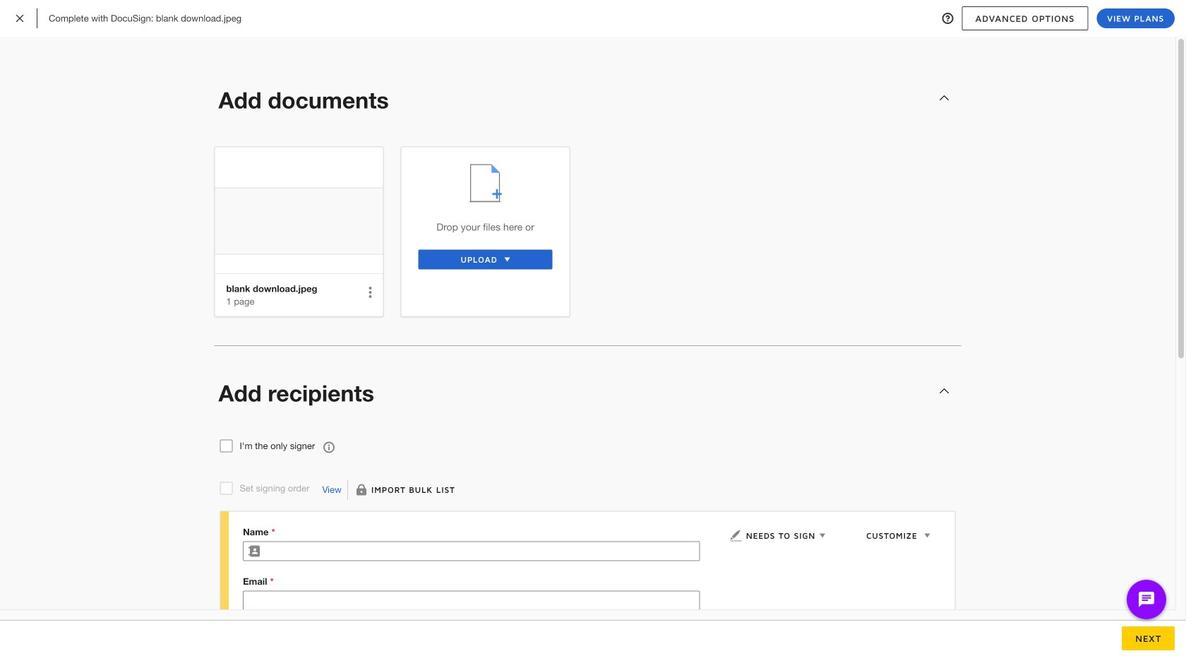 Task type: locate. For each thing, give the bounding box(es) containing it.
None text field
[[265, 542, 700, 560], [244, 591, 700, 610], [265, 542, 700, 560], [244, 591, 700, 610]]

region
[[214, 139, 392, 317]]

blank download.jpeg image
[[215, 147, 383, 273]]



Task type: vqa. For each thing, say whether or not it's contained in the screenshot.
the bottommost Need to Sign image
no



